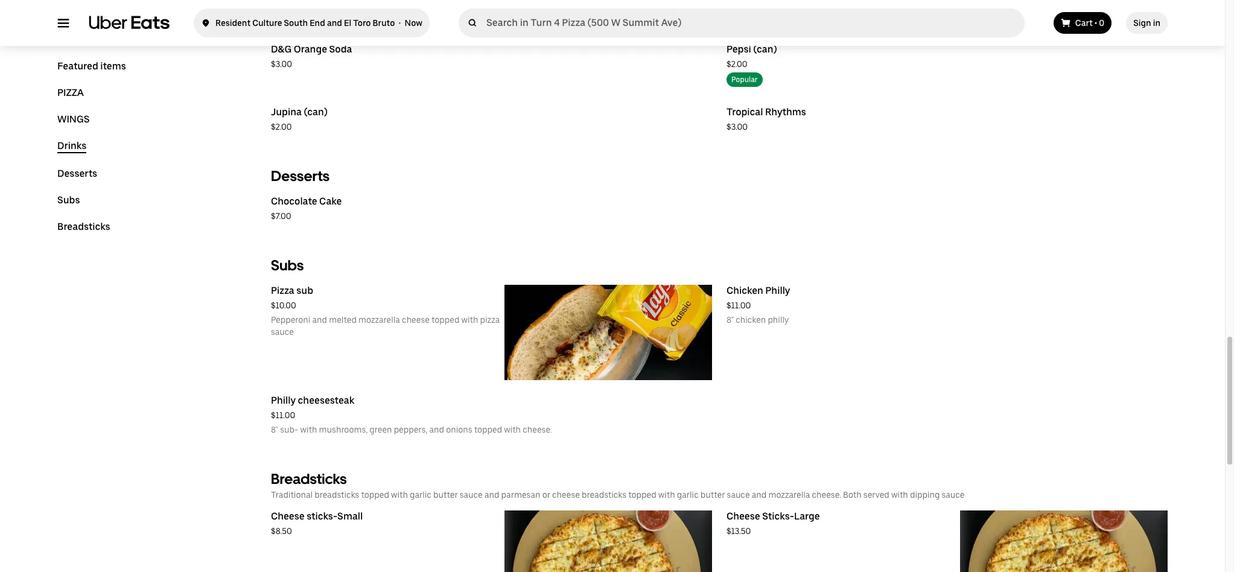 Task type: vqa. For each thing, say whether or not it's contained in the screenshot.
$3.00
yes



Task type: locate. For each thing, give the bounding box(es) containing it.
sauce right dipping
[[942, 490, 965, 500]]

(can)
[[753, 43, 777, 55], [304, 106, 328, 118]]

0 horizontal spatial butter
[[433, 490, 458, 500]]

navigation
[[57, 60, 242, 247]]

$3.00 down tropical
[[727, 122, 748, 132]]

0 vertical spatial philly
[[765, 285, 790, 296]]

sauce down 'pepperoni'
[[271, 327, 294, 337]]

cheesesteak
[[298, 395, 354, 406]]

cheese. inside the breadsticks traditional breadsticks topped with garlic butter sauce and parmesan or cheese breadsticks topped with garlic butter sauce and mozzarella cheese. both served with dipping sauce
[[812, 490, 841, 500]]

philly up sub-
[[271, 395, 296, 406]]

breadsticks inside the breadsticks traditional breadsticks topped with garlic butter sauce and parmesan or cheese breadsticks topped with garlic butter sauce and mozzarella cheese. both served with dipping sauce
[[271, 470, 347, 488]]

sauce
[[271, 327, 294, 337], [460, 490, 483, 500], [727, 490, 750, 500], [942, 490, 965, 500]]

1 horizontal spatial drinks
[[271, 15, 312, 33]]

drinks
[[271, 15, 312, 33], [57, 140, 86, 151]]

cheese up $8.50
[[271, 511, 305, 522]]

2 garlic from the left
[[677, 490, 699, 500]]

0 vertical spatial 8"
[[727, 315, 734, 325]]

wings
[[57, 113, 90, 125]]

1 vertical spatial drinks
[[57, 140, 86, 151]]

mozzarella inside the breadsticks traditional breadsticks topped with garlic butter sauce and parmesan or cheese breadsticks topped with garlic butter sauce and mozzarella cheese. both served with dipping sauce
[[769, 490, 810, 500]]

garlic
[[410, 490, 431, 500], [677, 490, 699, 500]]

and left onions
[[429, 425, 444, 435]]

1 horizontal spatial •
[[1095, 18, 1097, 28]]

$2.00 down jupina
[[271, 122, 292, 132]]

0 vertical spatial mozzarella
[[358, 315, 400, 325]]

0 vertical spatial cheese.
[[523, 425, 552, 435]]

8" left sub-
[[271, 425, 278, 435]]

cheese for cheese sticks-large
[[727, 511, 760, 522]]

• left now at the top of the page
[[399, 18, 401, 28]]

breadsticks right or
[[582, 490, 627, 500]]

0 horizontal spatial cheese
[[271, 511, 305, 522]]

8" for chicken philly
[[727, 315, 734, 325]]

$11.00 down chicken
[[727, 301, 751, 310]]

1 horizontal spatial butter
[[701, 490, 725, 500]]

1 vertical spatial $2.00
[[271, 122, 292, 132]]

1 horizontal spatial (can)
[[753, 43, 777, 55]]

$2.00 for jupina
[[271, 122, 292, 132]]

breadsticks down subs button
[[57, 221, 110, 232]]

jupina
[[271, 106, 302, 118]]

$11.00
[[727, 301, 751, 310], [271, 410, 295, 420]]

mozzarella right "melted"
[[358, 315, 400, 325]]

philly cheesesteak $11.00 8" sub- with mushrooms, green peppers, and onions topped with cheese.
[[271, 395, 552, 435]]

1 vertical spatial cheese.
[[812, 490, 841, 500]]

subs
[[57, 194, 80, 206], [271, 257, 304, 274]]

1 horizontal spatial breadsticks
[[271, 470, 347, 488]]

1 horizontal spatial $11.00
[[727, 301, 751, 310]]

0 vertical spatial $3.00
[[271, 59, 292, 69]]

cheese inside pizza sub $10.00 pepperoni and melted mozzarella cheese topped with pizza sauce
[[402, 315, 430, 325]]

1 vertical spatial $3.00
[[727, 122, 748, 132]]

onions
[[446, 425, 472, 435]]

1 horizontal spatial cheese
[[727, 511, 760, 522]]

$2.00 inside jupina (can) $2.00
[[271, 122, 292, 132]]

$13.50
[[727, 526, 751, 536]]

bruto
[[373, 18, 395, 28]]

(can) right pepsi
[[753, 43, 777, 55]]

jupina (can) $2.00
[[271, 106, 328, 132]]

(can) inside jupina (can) $2.00
[[304, 106, 328, 118]]

drinks up d&g
[[271, 15, 312, 33]]

breadsticks traditional breadsticks topped with garlic butter sauce and parmesan or cheese breadsticks topped with garlic butter sauce and mozzarella cheese. both served with dipping sauce
[[271, 470, 965, 500]]

desserts
[[271, 167, 330, 185], [57, 168, 97, 179]]

2 cheese from the left
[[727, 511, 760, 522]]

0 horizontal spatial drinks
[[57, 140, 86, 151]]

$2.00 down pepsi
[[727, 59, 748, 69]]

mozzarella
[[358, 315, 400, 325], [769, 490, 810, 500]]

$3.00
[[271, 59, 292, 69], [727, 122, 748, 132]]

subs down desserts 'button'
[[57, 194, 80, 206]]

2 butter from the left
[[701, 490, 725, 500]]

$7.00
[[271, 211, 291, 221]]

pizza
[[480, 315, 500, 325]]

8" left chicken
[[727, 315, 734, 325]]

0 vertical spatial $11.00
[[727, 301, 751, 310]]

1 vertical spatial breadsticks
[[271, 470, 347, 488]]

1 horizontal spatial breadsticks
[[582, 490, 627, 500]]

$11.00 inside chicken philly $11.00 8" chicken philly
[[727, 301, 751, 310]]

$10.00
[[271, 301, 296, 310]]

0 horizontal spatial cheese
[[402, 315, 430, 325]]

and left "melted"
[[312, 315, 327, 325]]

$2.00 inside pepsi (can) $2.00
[[727, 59, 748, 69]]

8"
[[727, 315, 734, 325], [271, 425, 278, 435]]

cheese
[[402, 315, 430, 325], [552, 490, 580, 500]]

(can) inside pepsi (can) $2.00
[[753, 43, 777, 55]]

1 vertical spatial (can)
[[304, 106, 328, 118]]

$3.00 inside the 'tropical rhythms $3.00'
[[727, 122, 748, 132]]

featured
[[57, 60, 98, 72]]

0 horizontal spatial (can)
[[304, 106, 328, 118]]

now
[[405, 18, 423, 28]]

0 horizontal spatial •
[[399, 18, 401, 28]]

1 vertical spatial cheese
[[552, 490, 580, 500]]

philly inside chicken philly $11.00 8" chicken philly
[[765, 285, 790, 296]]

end
[[310, 18, 325, 28]]

0 vertical spatial cheese
[[402, 315, 430, 325]]

1 vertical spatial 8"
[[271, 425, 278, 435]]

chocolate cake $7.00
[[271, 196, 342, 221]]

1 horizontal spatial $3.00
[[727, 122, 748, 132]]

philly
[[765, 285, 790, 296], [271, 395, 296, 406]]

mozzarella up sticks-
[[769, 490, 810, 500]]

popular
[[731, 75, 758, 84]]

1 vertical spatial mozzarella
[[769, 490, 810, 500]]

0 horizontal spatial $3.00
[[271, 59, 292, 69]]

1 horizontal spatial philly
[[765, 285, 790, 296]]

0 horizontal spatial philly
[[271, 395, 296, 406]]

chicken
[[736, 315, 766, 325]]

1 horizontal spatial cheese
[[552, 490, 580, 500]]

1 horizontal spatial subs
[[271, 257, 304, 274]]

$3.00 inside d&g orange soda $3.00
[[271, 59, 292, 69]]

1 garlic from the left
[[410, 490, 431, 500]]

desserts up 'chocolate' at the left of page
[[271, 167, 330, 185]]

2 breadsticks from the left
[[582, 490, 627, 500]]

cheese
[[271, 511, 305, 522], [727, 511, 760, 522]]

mozzarella inside pizza sub $10.00 pepperoni and melted mozzarella cheese topped with pizza sauce
[[358, 315, 400, 325]]

0 horizontal spatial $11.00
[[271, 410, 295, 420]]

pizza
[[271, 285, 294, 296]]

0 vertical spatial $2.00
[[727, 59, 748, 69]]

0 horizontal spatial desserts
[[57, 168, 97, 179]]

cheese.
[[523, 425, 552, 435], [812, 490, 841, 500]]

1 cheese from the left
[[271, 511, 305, 522]]

cheese up $13.50
[[727, 511, 760, 522]]

philly up philly
[[765, 285, 790, 296]]

and inside pizza sub $10.00 pepperoni and melted mozzarella cheese topped with pizza sauce
[[312, 315, 327, 325]]

8" inside chicken philly $11.00 8" chicken philly
[[727, 315, 734, 325]]

cart
[[1075, 18, 1093, 28]]

1 vertical spatial $11.00
[[271, 410, 295, 420]]

0 vertical spatial breadsticks
[[57, 221, 110, 232]]

1 • from the left
[[399, 18, 401, 28]]

cheese inside cheese sticks-large $13.50
[[727, 511, 760, 522]]

1 horizontal spatial mozzarella
[[769, 490, 810, 500]]

0 horizontal spatial breadsticks
[[315, 490, 359, 500]]

cheese inside cheese sticks-small $8.50
[[271, 511, 305, 522]]

0 vertical spatial drinks
[[271, 15, 312, 33]]

1 horizontal spatial cheese.
[[812, 490, 841, 500]]

topped
[[432, 315, 460, 325], [474, 425, 502, 435], [361, 490, 389, 500], [628, 490, 656, 500]]

butter
[[433, 490, 458, 500], [701, 490, 725, 500]]

0 horizontal spatial breadsticks
[[57, 221, 110, 232]]

pizza
[[57, 87, 84, 98]]

drinks inside navigation
[[57, 140, 86, 151]]

0 horizontal spatial $2.00
[[271, 122, 292, 132]]

sauce inside pizza sub $10.00 pepperoni and melted mozzarella cheese topped with pizza sauce
[[271, 327, 294, 337]]

0 horizontal spatial subs
[[57, 194, 80, 206]]

0 horizontal spatial cheese.
[[523, 425, 552, 435]]

$8.50
[[271, 526, 292, 536]]

$2.00 for pepsi
[[727, 59, 748, 69]]

8" inside the "philly cheesesteak $11.00 8" sub- with mushrooms, green peppers, and onions topped with cheese."
[[271, 425, 278, 435]]

(can) right jupina
[[304, 106, 328, 118]]

with
[[461, 315, 478, 325], [300, 425, 317, 435], [504, 425, 521, 435], [391, 490, 408, 500], [658, 490, 675, 500], [891, 490, 908, 500]]

chicken philly $11.00 8" chicken philly
[[727, 285, 790, 325]]

deliver to image
[[201, 16, 211, 30]]

breadsticks for breadsticks
[[57, 221, 110, 232]]

dipping
[[910, 490, 940, 500]]

south
[[284, 18, 308, 28]]

$2.00
[[727, 59, 748, 69], [271, 122, 292, 132]]

main navigation menu image
[[57, 17, 69, 29]]

breadsticks
[[315, 490, 359, 500], [582, 490, 627, 500]]

$3.00 down d&g
[[271, 59, 292, 69]]

pepsi
[[727, 43, 751, 55]]

breadsticks up "small"
[[315, 490, 359, 500]]

• left 0
[[1095, 18, 1097, 28]]

0 vertical spatial (can)
[[753, 43, 777, 55]]

0 horizontal spatial garlic
[[410, 490, 431, 500]]

and inside the "philly cheesesteak $11.00 8" sub- with mushrooms, green peppers, and onions topped with cheese."
[[429, 425, 444, 435]]

desserts down drinks button
[[57, 168, 97, 179]]

chocolate
[[271, 196, 317, 207]]

tropical
[[727, 106, 763, 118]]

with inside pizza sub $10.00 pepperoni and melted mozzarella cheese topped with pizza sauce
[[461, 315, 478, 325]]

topped inside pizza sub $10.00 pepperoni and melted mozzarella cheese topped with pizza sauce
[[432, 315, 460, 325]]

sub
[[296, 285, 313, 296]]

drinks down wings "button"
[[57, 140, 86, 151]]

sub-
[[280, 425, 298, 435]]

el
[[344, 18, 351, 28]]

pizza button
[[57, 87, 84, 99]]

1 horizontal spatial $2.00
[[727, 59, 748, 69]]

cheese sticks-small $8.50
[[271, 511, 363, 536]]

and
[[327, 18, 342, 28], [312, 315, 327, 325], [429, 425, 444, 435], [485, 490, 499, 500], [752, 490, 767, 500]]

subs button
[[57, 194, 80, 206]]

breadsticks
[[57, 221, 110, 232], [271, 470, 347, 488]]

$11.00 inside the "philly cheesesteak $11.00 8" sub- with mushrooms, green peppers, and onions topped with cheese."
[[271, 410, 295, 420]]

1 horizontal spatial 8"
[[727, 315, 734, 325]]

1 horizontal spatial garlic
[[677, 490, 699, 500]]

0 horizontal spatial 8"
[[271, 425, 278, 435]]

0 horizontal spatial mozzarella
[[358, 315, 400, 325]]

subs up pizza
[[271, 257, 304, 274]]

$11.00 up sub-
[[271, 410, 295, 420]]

•
[[399, 18, 401, 28], [1095, 18, 1097, 28]]

1 vertical spatial subs
[[271, 257, 304, 274]]

1 vertical spatial philly
[[271, 395, 296, 406]]

breadsticks inside navigation
[[57, 221, 110, 232]]

breadsticks up traditional in the left of the page
[[271, 470, 347, 488]]



Task type: describe. For each thing, give the bounding box(es) containing it.
drinks button
[[57, 140, 86, 153]]

culture
[[252, 18, 282, 28]]

sign
[[1134, 18, 1151, 28]]

parmesan
[[501, 490, 540, 500]]

desserts inside navigation
[[57, 168, 97, 179]]

breadsticks button
[[57, 221, 110, 233]]

soda
[[329, 43, 352, 55]]

2 • from the left
[[1095, 18, 1097, 28]]

small
[[337, 511, 363, 522]]

navigation containing featured items
[[57, 60, 242, 247]]

and left parmesan
[[485, 490, 499, 500]]

cake
[[319, 196, 342, 207]]

cart • 0
[[1075, 18, 1105, 28]]

items
[[100, 60, 126, 72]]

chicken
[[727, 285, 763, 296]]

d&g
[[271, 43, 292, 55]]

peppers,
[[394, 425, 428, 435]]

philly inside the "philly cheesesteak $11.00 8" sub- with mushrooms, green peppers, and onions topped with cheese."
[[271, 395, 296, 406]]

pepsi (can) $2.00
[[727, 43, 777, 69]]

d&g orange soda $3.00
[[271, 43, 352, 69]]

rhythms
[[765, 106, 806, 118]]

0 vertical spatial subs
[[57, 194, 80, 206]]

melted
[[329, 315, 357, 325]]

1 horizontal spatial desserts
[[271, 167, 330, 185]]

1 breadsticks from the left
[[315, 490, 359, 500]]

large
[[794, 511, 820, 522]]

pepperoni
[[271, 315, 310, 325]]

desserts button
[[57, 168, 97, 180]]

served
[[864, 490, 890, 500]]

resident
[[215, 18, 251, 28]]

topped inside the "philly cheesesteak $11.00 8" sub- with mushrooms, green peppers, and onions topped with cheese."
[[474, 425, 502, 435]]

cheese. inside the "philly cheesesteak $11.00 8" sub- with mushrooms, green peppers, and onions topped with cheese."
[[523, 425, 552, 435]]

tropical rhythms $3.00
[[727, 106, 806, 132]]

sign in
[[1134, 18, 1161, 28]]

cheese for cheese sticks-small
[[271, 511, 305, 522]]

sticks-
[[762, 511, 794, 522]]

sticks-
[[307, 511, 337, 522]]

uber eats home image
[[89, 16, 170, 30]]

featured items button
[[57, 60, 126, 72]]

cheese sticks-large $13.50
[[727, 511, 820, 536]]

sign in link
[[1126, 12, 1168, 34]]

1 butter from the left
[[433, 490, 458, 500]]

green
[[370, 425, 392, 435]]

both
[[843, 490, 862, 500]]

and left el
[[327, 18, 342, 28]]

breadsticks for breadsticks traditional breadsticks topped with garlic butter sauce and parmesan or cheese breadsticks topped with garlic butter sauce and mozzarella cheese. both served with dipping sauce
[[271, 470, 347, 488]]

sauce left parmesan
[[460, 490, 483, 500]]

mushrooms,
[[319, 425, 368, 435]]

or
[[542, 490, 550, 500]]

(can) for pepsi
[[753, 43, 777, 55]]

8" for philly cheesesteak
[[271, 425, 278, 435]]

$11.00 for chicken
[[727, 301, 751, 310]]

toro
[[353, 18, 371, 28]]

wings button
[[57, 113, 90, 126]]

$11.00 for philly
[[271, 410, 295, 420]]

and up sticks-
[[752, 490, 767, 500]]

0
[[1099, 18, 1105, 28]]

philly
[[768, 315, 789, 325]]

(can) for jupina
[[304, 106, 328, 118]]

cheese inside the breadsticks traditional breadsticks topped with garlic butter sauce and parmesan or cheese breadsticks topped with garlic butter sauce and mozzarella cheese. both served with dipping sauce
[[552, 490, 580, 500]]

resident culture south end and el toro bruto • now
[[215, 18, 423, 28]]

traditional
[[271, 490, 313, 500]]

in
[[1153, 18, 1161, 28]]

Search in Turn 4 Pizza (500 W Summit Ave) text field
[[486, 17, 1020, 29]]

orange
[[294, 43, 327, 55]]

pizza sub $10.00 pepperoni and melted mozzarella cheese topped with pizza sauce
[[271, 285, 500, 337]]

featured items
[[57, 60, 126, 72]]

sauce up $13.50
[[727, 490, 750, 500]]



